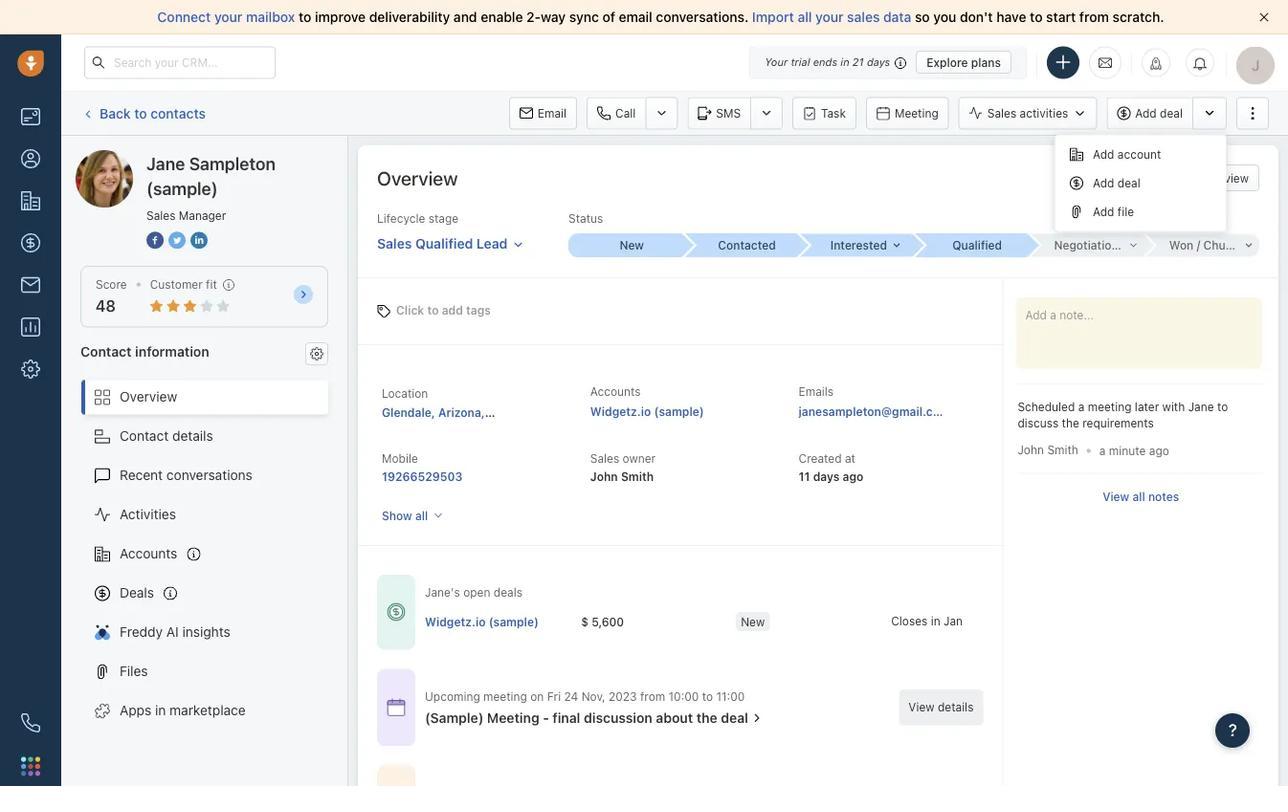 Task type: vqa. For each thing, say whether or not it's contained in the screenshot.
"Send email" icon
no



Task type: describe. For each thing, give the bounding box(es) containing it.
accounts for accounts
[[120, 546, 177, 562]]

email
[[538, 107, 567, 120]]

twitter circled image
[[168, 230, 186, 250]]

view details
[[909, 701, 974, 715]]

phone element
[[11, 705, 50, 743]]

customer
[[150, 278, 203, 292]]

widgetz.io inside accounts widgetz.io (sample)
[[590, 405, 651, 418]]

0 horizontal spatial jane
[[114, 150, 143, 166]]

arizona,
[[438, 406, 485, 419]]

jan
[[944, 614, 963, 628]]

0 vertical spatial overview
[[377, 167, 458, 189]]

start
[[1047, 9, 1076, 25]]

score
[[96, 278, 127, 292]]

click
[[396, 304, 424, 317]]

to left add at top left
[[427, 304, 439, 317]]

apps
[[120, 703, 151, 719]]

$
[[581, 615, 589, 628]]

import
[[752, 9, 794, 25]]

won / churned link
[[1145, 234, 1260, 257]]

churned
[[1204, 239, 1252, 252]]

(sample) inside 'widgetz.io (sample)' link
[[489, 615, 539, 628]]

ends
[[813, 56, 838, 68]]

48 button
[[96, 297, 116, 316]]

sales for sales manager
[[146, 209, 176, 222]]

sales for sales qualified lead
[[377, 236, 412, 251]]

add deal button
[[1107, 97, 1193, 130]]

1 horizontal spatial smith
[[1048, 444, 1079, 457]]

new link
[[569, 234, 684, 258]]

overview
[[1201, 171, 1249, 185]]

discussion
[[584, 711, 653, 727]]

location
[[382, 387, 428, 400]]

add left file
[[1093, 205, 1115, 219]]

deliverability
[[369, 9, 450, 25]]

file
[[1118, 205, 1135, 219]]

container_wx8msf4aqz5i3rn1 image for view details
[[387, 699, 406, 718]]

discuss
[[1018, 417, 1059, 430]]

apps in marketplace
[[120, 703, 246, 719]]

add left account
[[1093, 148, 1115, 161]]

add inside button
[[1136, 107, 1157, 120]]

interested button
[[799, 234, 914, 257]]

won / churned
[[1170, 239, 1252, 252]]

plans
[[972, 56, 1001, 69]]

sales manager
[[146, 209, 226, 222]]

contact for contact information
[[80, 343, 132, 359]]

qualified inside sales qualified lead link
[[415, 236, 473, 251]]

negotiation
[[1054, 239, 1119, 252]]

with
[[1163, 401, 1185, 414]]

1 vertical spatial widgetz.io (sample) link
[[425, 613, 539, 630]]

customize overview
[[1141, 171, 1249, 185]]

24
[[564, 690, 578, 703]]

upcoming
[[425, 690, 480, 703]]

to right mailbox
[[299, 9, 312, 25]]

fit
[[206, 278, 217, 292]]

2023
[[609, 690, 637, 703]]

a inside scheduled a meeting later with jane to discuss the requirements
[[1079, 401, 1085, 414]]

lost
[[1129, 239, 1153, 252]]

upcoming meeting on fri 24 nov, 2023 from 10:00 to 11:00
[[425, 690, 745, 703]]

tags
[[466, 304, 491, 317]]

connect your mailbox to improve deliverability and enable 2-way sync of email conversations. import all your sales data so you don't have to start from scratch.
[[157, 9, 1165, 25]]

import all your sales data link
[[752, 9, 915, 25]]

1 your from the left
[[214, 9, 243, 25]]

a minute ago
[[1100, 444, 1170, 457]]

1 horizontal spatial ago
[[1150, 444, 1170, 457]]

sync
[[569, 9, 599, 25]]

jane's
[[425, 587, 460, 600]]

/ for won
[[1197, 239, 1201, 252]]

lifecycle
[[377, 212, 425, 225]]

meeting button
[[866, 97, 949, 130]]

details for view details
[[938, 701, 974, 715]]

1 vertical spatial new
[[741, 615, 765, 628]]

add deal inside button
[[1136, 107, 1183, 120]]

0 horizontal spatial meeting
[[484, 690, 527, 703]]

contacted link
[[684, 234, 799, 258]]

11:00
[[717, 690, 745, 703]]

sampleton down contacts
[[147, 150, 213, 166]]

1 horizontal spatial jane
[[146, 153, 185, 174]]

interested link
[[799, 234, 914, 257]]

to left 11:00 at right bottom
[[702, 690, 713, 703]]

contact information
[[80, 343, 209, 359]]

lifecycle stage
[[377, 212, 459, 225]]

1 vertical spatial overview
[[120, 389, 177, 405]]

all for show all
[[415, 509, 428, 523]]

container_wx8msf4aqz5i3rn1 image
[[750, 712, 764, 725]]

marketplace
[[170, 703, 246, 719]]

to inside scheduled a meeting later with jane to discuss the requirements
[[1218, 401, 1229, 414]]

Search your CRM... text field
[[84, 46, 276, 79]]

data
[[884, 9, 912, 25]]

in for apps in marketplace
[[155, 703, 166, 719]]

sales for sales activities
[[988, 107, 1017, 120]]

view details link
[[899, 690, 984, 726]]

smith inside 'sales owner john smith'
[[621, 470, 654, 484]]

your trial ends in 21 days
[[765, 56, 891, 68]]

close image
[[1260, 12, 1269, 22]]

phone image
[[21, 714, 40, 733]]

information
[[135, 343, 209, 359]]

don't
[[960, 9, 993, 25]]

recent conversations
[[120, 468, 253, 484]]

won / churned button
[[1145, 234, 1260, 257]]

connect
[[157, 9, 211, 25]]

1 horizontal spatial deal
[[1118, 177, 1141, 190]]

explore plans link
[[916, 51, 1012, 74]]

scheduled a meeting later with jane to discuss the requirements
[[1018, 401, 1229, 430]]

(sample) inside jane sampleton (sample)
[[146, 178, 218, 199]]

the inside scheduled a meeting later with jane to discuss the requirements
[[1062, 417, 1080, 430]]

jane inside scheduled a meeting later with jane to discuss the requirements
[[1189, 401, 1214, 414]]

accounts for accounts widgetz.io (sample)
[[590, 385, 641, 399]]

sampleton inside jane sampleton (sample)
[[189, 153, 276, 174]]

0 horizontal spatial from
[[640, 690, 666, 703]]

back to contacts
[[100, 105, 206, 121]]

show all
[[382, 509, 428, 523]]

lead
[[477, 236, 508, 251]]

all for view all notes
[[1133, 490, 1146, 503]]

0 vertical spatial all
[[798, 9, 812, 25]]

call link
[[587, 97, 646, 130]]

email
[[619, 9, 653, 25]]

deals
[[120, 585, 154, 601]]

jane sampleton (sample) up manager
[[146, 153, 276, 199]]

conversations.
[[656, 9, 749, 25]]

mobile
[[382, 452, 418, 466]]

facebook circled image
[[146, 230, 164, 250]]

contact details
[[120, 428, 213, 444]]

view for view details
[[909, 701, 935, 715]]

qualified link
[[914, 234, 1029, 258]]

meeting inside scheduled a meeting later with jane to discuss the requirements
[[1088, 401, 1132, 414]]

(sample) meeting - final discussion about the deal
[[425, 711, 749, 727]]



Task type: locate. For each thing, give the bounding box(es) containing it.
add deal up account
[[1136, 107, 1183, 120]]

0 vertical spatial add deal
[[1136, 107, 1183, 120]]

ago right minute
[[1150, 444, 1170, 457]]

1 horizontal spatial all
[[798, 9, 812, 25]]

activities
[[1020, 107, 1069, 120]]

21
[[853, 56, 864, 68]]

ago down at
[[843, 470, 864, 484]]

0 horizontal spatial ago
[[843, 470, 864, 484]]

2 container_wx8msf4aqz5i3rn1 image from the top
[[387, 699, 406, 718]]

0 vertical spatial days
[[867, 56, 891, 68]]

0 vertical spatial widgetz.io (sample) link
[[590, 405, 704, 418]]

negotiation / lost button
[[1029, 234, 1153, 257]]

2 horizontal spatial in
[[931, 614, 941, 628]]

glendale, arizona, usa link
[[382, 406, 513, 419]]

1 vertical spatial from
[[640, 690, 666, 703]]

days
[[867, 56, 891, 68], [813, 470, 840, 484]]

container_wx8msf4aqz5i3rn1 image
[[387, 603, 406, 622], [387, 699, 406, 718]]

10:00
[[669, 690, 699, 703]]

deal inside the add deal button
[[1160, 107, 1183, 120]]

conversations
[[166, 468, 253, 484]]

0 horizontal spatial your
[[214, 9, 243, 25]]

emails
[[799, 385, 834, 399]]

improve
[[315, 9, 366, 25]]

0 horizontal spatial deal
[[721, 711, 749, 727]]

(sample) inside accounts widgetz.io (sample)
[[654, 405, 704, 418]]

in left jan
[[931, 614, 941, 628]]

meeting up requirements
[[1088, 401, 1132, 414]]

(sample)
[[425, 711, 484, 727]]

0 horizontal spatial widgetz.io
[[425, 615, 486, 628]]

trial
[[791, 56, 810, 68]]

1 horizontal spatial widgetz.io (sample) link
[[590, 405, 704, 418]]

1 vertical spatial widgetz.io
[[425, 615, 486, 628]]

the down "scheduled"
[[1062, 417, 1080, 430]]

0 horizontal spatial view
[[909, 701, 935, 715]]

details for contact details
[[172, 428, 213, 444]]

0 horizontal spatial new
[[620, 239, 644, 252]]

status
[[569, 212, 603, 225]]

widgetz.io down jane's
[[425, 615, 486, 628]]

freshworks switcher image
[[21, 758, 40, 777]]

a left minute
[[1100, 444, 1106, 457]]

sales
[[988, 107, 1017, 120], [146, 209, 176, 222], [377, 236, 412, 251], [590, 452, 620, 466]]

details down jan
[[938, 701, 974, 715]]

/ inside "button"
[[1197, 239, 1201, 252]]

0 horizontal spatial accounts
[[120, 546, 177, 562]]

to right with
[[1218, 401, 1229, 414]]

task
[[821, 107, 846, 120]]

a right "scheduled"
[[1079, 401, 1085, 414]]

later
[[1135, 401, 1160, 414]]

days right the 21
[[867, 56, 891, 68]]

in left the 21
[[841, 56, 850, 68]]

row containing closes in jan
[[425, 602, 1047, 642]]

sales left the owner
[[590, 452, 620, 466]]

to left start
[[1030, 9, 1043, 25]]

view for view all notes
[[1103, 490, 1130, 503]]

call
[[616, 107, 636, 120]]

sms button
[[688, 97, 751, 130]]

jane
[[114, 150, 143, 166], [146, 153, 185, 174], [1189, 401, 1214, 414]]

meeting down explore
[[895, 107, 939, 120]]

requirements
[[1083, 417, 1154, 430]]

jane sampleton (sample)
[[114, 150, 271, 166], [146, 153, 276, 199]]

0 vertical spatial contact
[[80, 343, 132, 359]]

1 vertical spatial john
[[590, 470, 618, 484]]

1 vertical spatial details
[[938, 701, 974, 715]]

the down 10:00
[[697, 711, 718, 727]]

2 horizontal spatial jane
[[1189, 401, 1214, 414]]

0 vertical spatial new
[[620, 239, 644, 252]]

sales up facebook circled "image"
[[146, 209, 176, 222]]

1 horizontal spatial view
[[1103, 490, 1130, 503]]

of
[[603, 9, 615, 25]]

1 horizontal spatial in
[[841, 56, 850, 68]]

-
[[543, 711, 549, 727]]

1 horizontal spatial accounts
[[590, 385, 641, 399]]

accounts down activities
[[120, 546, 177, 562]]

2 vertical spatial in
[[155, 703, 166, 719]]

created at 11 days ago
[[799, 452, 864, 484]]

0 vertical spatial in
[[841, 56, 850, 68]]

view down closes in jan
[[909, 701, 935, 715]]

1 vertical spatial in
[[931, 614, 941, 628]]

2 horizontal spatial all
[[1133, 490, 1146, 503]]

days inside created at 11 days ago
[[813, 470, 840, 484]]

manager
[[179, 209, 226, 222]]

contact up 'recent'
[[120, 428, 169, 444]]

deal down add account
[[1118, 177, 1141, 190]]

0 horizontal spatial widgetz.io (sample) link
[[425, 613, 539, 630]]

sales qualified lead
[[377, 236, 508, 251]]

score 48
[[96, 278, 127, 316]]

0 vertical spatial a
[[1079, 401, 1085, 414]]

from
[[1080, 9, 1110, 25], [640, 690, 666, 703]]

freddy
[[120, 625, 163, 641]]

all right import on the right top
[[798, 9, 812, 25]]

2 horizontal spatial deal
[[1160, 107, 1183, 120]]

0 vertical spatial deal
[[1160, 107, 1183, 120]]

0 horizontal spatial smith
[[621, 470, 654, 484]]

won
[[1170, 239, 1194, 252]]

insights
[[182, 625, 230, 641]]

overview
[[377, 167, 458, 189], [120, 389, 177, 405]]

2 vertical spatial deal
[[721, 711, 749, 727]]

1 horizontal spatial from
[[1080, 9, 1110, 25]]

add
[[442, 304, 463, 317]]

and
[[454, 9, 477, 25]]

0 horizontal spatial details
[[172, 428, 213, 444]]

2 vertical spatial all
[[415, 509, 428, 523]]

closes in jan
[[891, 614, 963, 628]]

widgetz.io up the owner
[[590, 405, 651, 418]]

row
[[425, 602, 1047, 642]]

sales inside 'sales owner john smith'
[[590, 452, 620, 466]]

smith down discuss
[[1048, 444, 1079, 457]]

1 horizontal spatial your
[[816, 9, 844, 25]]

in for closes in jan
[[931, 614, 941, 628]]

add up account
[[1136, 107, 1157, 120]]

/ right 'won' on the top right of the page
[[1197, 239, 1201, 252]]

john down discuss
[[1018, 444, 1044, 457]]

widgetz.io (sample) link up the owner
[[590, 405, 704, 418]]

contacted
[[718, 239, 776, 252]]

john down accounts widgetz.io (sample)
[[590, 470, 618, 484]]

0 vertical spatial meeting
[[1088, 401, 1132, 414]]

0 horizontal spatial /
[[1122, 239, 1126, 252]]

accounts
[[590, 385, 641, 399], [120, 546, 177, 562]]

meeting left on
[[484, 690, 527, 703]]

details inside 'link'
[[938, 701, 974, 715]]

0 horizontal spatial a
[[1079, 401, 1085, 414]]

0 horizontal spatial days
[[813, 470, 840, 484]]

0 vertical spatial widgetz.io
[[590, 405, 651, 418]]

add deal
[[1136, 107, 1183, 120], [1093, 177, 1141, 190]]

details up recent conversations
[[172, 428, 213, 444]]

your left sales
[[816, 9, 844, 25]]

2 your from the left
[[816, 9, 844, 25]]

1 vertical spatial container_wx8msf4aqz5i3rn1 image
[[387, 699, 406, 718]]

1 horizontal spatial meeting
[[1088, 401, 1132, 414]]

freddy ai insights
[[120, 625, 230, 641]]

your
[[765, 56, 788, 68]]

add
[[1136, 107, 1157, 120], [1093, 148, 1115, 161], [1093, 177, 1115, 190], [1093, 205, 1115, 219]]

activities
[[120, 507, 176, 523]]

/ inside button
[[1122, 239, 1126, 252]]

negotiation / lost
[[1054, 239, 1153, 252]]

1 horizontal spatial qualified
[[953, 239, 1002, 252]]

0 vertical spatial smith
[[1048, 444, 1079, 457]]

john inside 'sales owner john smith'
[[590, 470, 618, 484]]

1 vertical spatial meeting
[[487, 711, 540, 727]]

mng settings image
[[310, 347, 324, 361]]

(sample) up the owner
[[654, 405, 704, 418]]

0 vertical spatial container_wx8msf4aqz5i3rn1 image
[[387, 603, 406, 622]]

(sample) up sales manager
[[146, 178, 218, 199]]

email image
[[1099, 55, 1112, 71]]

deal down 11:00 at right bottom
[[721, 711, 749, 727]]

sales activities
[[988, 107, 1069, 120]]

container_wx8msf4aqz5i3rn1 image for widgetz.io (sample)
[[387, 603, 406, 622]]

/
[[1122, 239, 1126, 252], [1197, 239, 1201, 252]]

jane down contacts
[[146, 153, 185, 174]]

0 horizontal spatial qualified
[[415, 236, 473, 251]]

ai
[[166, 625, 179, 641]]

add up add file
[[1093, 177, 1115, 190]]

1 horizontal spatial days
[[867, 56, 891, 68]]

0 horizontal spatial in
[[155, 703, 166, 719]]

1 container_wx8msf4aqz5i3rn1 image from the top
[[387, 603, 406, 622]]

sales owner john smith
[[590, 452, 656, 484]]

container_wx8msf4aqz5i3rn1 image left widgetz.io (sample)
[[387, 603, 406, 622]]

contact for contact details
[[120, 428, 169, 444]]

from right start
[[1080, 9, 1110, 25]]

accounts up the owner
[[590, 385, 641, 399]]

0 vertical spatial view
[[1103, 490, 1130, 503]]

1 vertical spatial the
[[697, 711, 718, 727]]

5,600
[[592, 615, 624, 628]]

view
[[1103, 490, 1130, 503], [909, 701, 935, 715]]

deal up account
[[1160, 107, 1183, 120]]

1 vertical spatial add deal
[[1093, 177, 1141, 190]]

2-
[[527, 9, 541, 25]]

1 vertical spatial a
[[1100, 444, 1106, 457]]

contact down 48 button
[[80, 343, 132, 359]]

on
[[531, 690, 544, 703]]

jane sampleton (sample) down contacts
[[114, 150, 271, 166]]

accounts inside accounts widgetz.io (sample)
[[590, 385, 641, 399]]

view inside 'link'
[[909, 701, 935, 715]]

deals
[[494, 587, 523, 600]]

0 horizontal spatial overview
[[120, 389, 177, 405]]

linkedin circled image
[[191, 230, 208, 250]]

(sample) down deals
[[489, 615, 539, 628]]

1 vertical spatial meeting
[[484, 690, 527, 703]]

1 horizontal spatial the
[[1062, 417, 1080, 430]]

0 vertical spatial from
[[1080, 9, 1110, 25]]

jane down back
[[114, 150, 143, 166]]

customer fit
[[150, 278, 217, 292]]

overview up the contact details
[[120, 389, 177, 405]]

0 horizontal spatial john
[[590, 470, 618, 484]]

ago inside created at 11 days ago
[[843, 470, 864, 484]]

1 horizontal spatial details
[[938, 701, 974, 715]]

sms
[[716, 107, 741, 120]]

all right show
[[415, 509, 428, 523]]

0 horizontal spatial meeting
[[487, 711, 540, 727]]

1 vertical spatial days
[[813, 470, 840, 484]]

0 vertical spatial ago
[[1150, 444, 1170, 457]]

1 horizontal spatial new
[[741, 615, 765, 628]]

closes
[[891, 614, 928, 628]]

0 vertical spatial john
[[1018, 444, 1044, 457]]

so
[[915, 9, 930, 25]]

customize overview button
[[1112, 165, 1260, 191]]

minute
[[1109, 444, 1146, 457]]

view down minute
[[1103, 490, 1130, 503]]

back to contacts link
[[80, 98, 207, 128]]

1 vertical spatial view
[[909, 701, 935, 715]]

0 vertical spatial meeting
[[895, 107, 939, 120]]

owner
[[623, 452, 656, 466]]

/ left lost
[[1122, 239, 1126, 252]]

your left mailbox
[[214, 9, 243, 25]]

1 horizontal spatial john
[[1018, 444, 1044, 457]]

0 horizontal spatial all
[[415, 509, 428, 523]]

container_wx8msf4aqz5i3rn1 image left "upcoming"
[[387, 699, 406, 718]]

ago
[[1150, 444, 1170, 457], [843, 470, 864, 484]]

1 / from the left
[[1122, 239, 1126, 252]]

1 horizontal spatial a
[[1100, 444, 1106, 457]]

in right apps
[[155, 703, 166, 719]]

explore plans
[[927, 56, 1001, 69]]

1 vertical spatial smith
[[621, 470, 654, 484]]

sales left activities
[[988, 107, 1017, 120]]

to inside "link"
[[134, 105, 147, 121]]

sales down lifecycle
[[377, 236, 412, 251]]

widgetz.io (sample) link down open
[[425, 613, 539, 630]]

task button
[[793, 97, 857, 130]]

qualified inside the qualified link
[[953, 239, 1002, 252]]

1 vertical spatial contact
[[120, 428, 169, 444]]

0 vertical spatial the
[[1062, 417, 1080, 430]]

1 horizontal spatial widgetz.io
[[590, 405, 651, 418]]

smith down the owner
[[621, 470, 654, 484]]

meeting inside meeting button
[[895, 107, 939, 120]]

negotiation / lost link
[[1029, 234, 1153, 257]]

sampleton up manager
[[189, 153, 276, 174]]

john smith
[[1018, 444, 1079, 457]]

from right "2023"
[[640, 690, 666, 703]]

open
[[463, 587, 491, 600]]

connect your mailbox link
[[157, 9, 299, 25]]

widgetz.io (sample)
[[425, 615, 539, 628]]

add deal up add file
[[1093, 177, 1141, 190]]

days down created
[[813, 470, 840, 484]]

overview up lifecycle stage
[[377, 167, 458, 189]]

2 / from the left
[[1197, 239, 1201, 252]]

0 vertical spatial accounts
[[590, 385, 641, 399]]

1 horizontal spatial meeting
[[895, 107, 939, 120]]

glendale,
[[382, 406, 435, 419]]

location glendale, arizona, usa
[[382, 387, 513, 419]]

in
[[841, 56, 850, 68], [931, 614, 941, 628], [155, 703, 166, 719]]

(sample) up manager
[[217, 150, 271, 166]]

nov,
[[582, 690, 606, 703]]

all left 'notes'
[[1133, 490, 1146, 503]]

1 vertical spatial accounts
[[120, 546, 177, 562]]

/ for negotiation
[[1122, 239, 1126, 252]]

in inside row
[[931, 614, 941, 628]]

0 horizontal spatial the
[[697, 711, 718, 727]]

widgetz.io inside 'widgetz.io (sample)' link
[[425, 615, 486, 628]]

meeting down on
[[487, 711, 540, 727]]

files
[[120, 664, 148, 680]]

jane's open deals
[[425, 587, 523, 600]]

1 horizontal spatial overview
[[377, 167, 458, 189]]

click to add tags
[[396, 304, 491, 317]]

jane right with
[[1189, 401, 1214, 414]]

to right back
[[134, 105, 147, 121]]

(sample)
[[217, 150, 271, 166], [146, 178, 218, 199], [654, 405, 704, 418], [489, 615, 539, 628]]

1 vertical spatial ago
[[843, 470, 864, 484]]

1 vertical spatial deal
[[1118, 177, 1141, 190]]

0 vertical spatial details
[[172, 428, 213, 444]]

1 vertical spatial all
[[1133, 490, 1146, 503]]

show
[[382, 509, 412, 523]]

1 horizontal spatial /
[[1197, 239, 1201, 252]]



